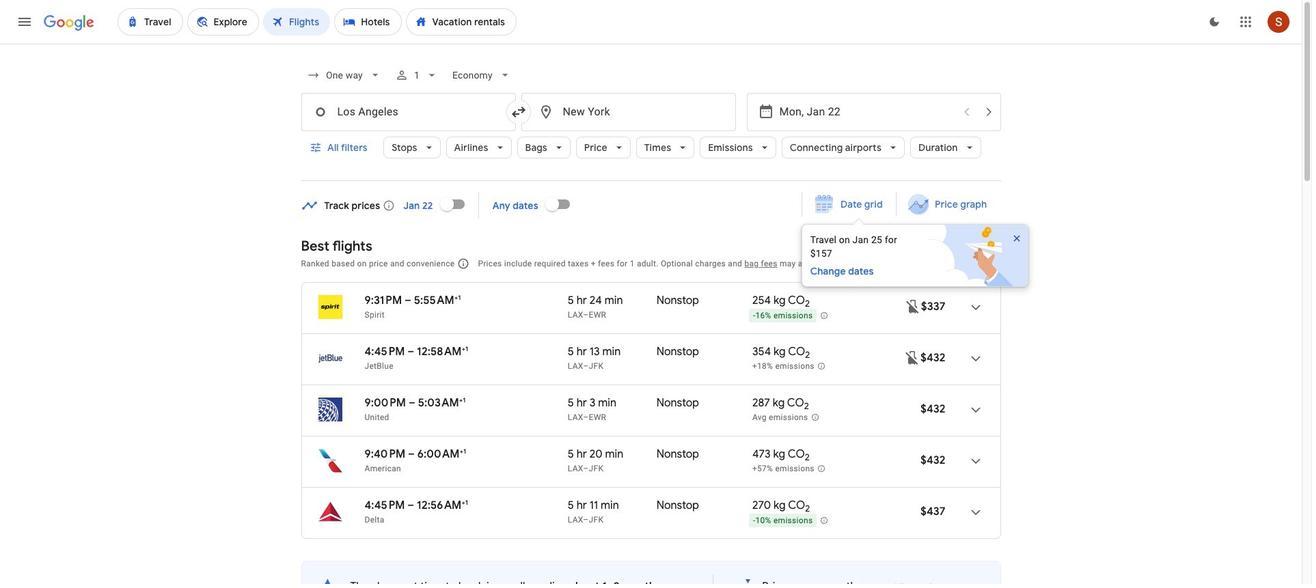 Task type: vqa. For each thing, say whether or not it's contained in the screenshot.

no



Task type: locate. For each thing, give the bounding box(es) containing it.
Arrival time: 5:55 AM on  Tuesday, January 23. text field
[[414, 293, 461, 308]]

4 nonstop flight. element from the top
[[657, 448, 699, 463]]

departure time: 4:45 pm. text field inside leaves los angeles international airport (lax) at 4:45 pm on monday, january 22 and arrives at john f. kennedy international airport at 12:58 am on tuesday, january 23. element
[[365, 345, 405, 359]]

None field
[[301, 63, 387, 87], [447, 63, 517, 87], [301, 63, 387, 87], [447, 63, 517, 87]]

nonstop flight. element for total duration 5 hr 13 min. element
[[657, 345, 699, 361]]

departure time: 4:45 pm. text field inside leaves los angeles international airport (lax) at 4:45 pm on monday, january 22 and arrives at john f. kennedy international airport at 12:56 am on tuesday, january 23. element
[[365, 499, 405, 513]]

this price for this flight doesn't include overhead bin access. if you need a carry-on bag, use the bags filter to update prices. image
[[905, 298, 921, 315]]

0 vertical spatial departure time: 4:45 pm. text field
[[365, 345, 405, 359]]

432 us dollars text field left flight details. leaves los angeles international airport (lax) at 9:40 pm on monday, january 22 and arrives at john f. kennedy international airport at 6:00 am on tuesday, january 23. icon
[[921, 454, 946, 468]]

flight details. leaves los angeles international airport (lax) at 4:45 pm on monday, january 22 and arrives at john f. kennedy international airport at 12:56 am on tuesday, january 23. image
[[959, 496, 992, 529]]

departure time: 4:45 pm. text field up departure time: 9:00 pm. text field
[[365, 345, 405, 359]]

0 vertical spatial 432 us dollars text field
[[921, 403, 946, 416]]

None text field
[[301, 93, 516, 131]]

departure time: 4:45 pm. text field down departure time: 9:40 pm. text field
[[365, 499, 405, 513]]

5 nonstop flight. element from the top
[[657, 499, 699, 515]]

Departure time: 9:31 PM. text field
[[365, 294, 402, 308]]

find the best price region
[[301, 188, 1043, 287]]

flight details. leaves los angeles international airport (lax) at 9:40 pm on monday, january 22 and arrives at john f. kennedy international airport at 6:00 am on tuesday, january 23. image
[[959, 445, 992, 478]]

main menu image
[[16, 14, 33, 30]]

nonstop flight. element
[[657, 294, 699, 310], [657, 345, 699, 361], [657, 396, 699, 412], [657, 448, 699, 463], [657, 499, 699, 515]]

nonstop flight. element for total duration 5 hr 3 min. element on the bottom
[[657, 396, 699, 412]]

3 nonstop flight. element from the top
[[657, 396, 699, 412]]

nonstop flight. element for "total duration 5 hr 11 min." element
[[657, 499, 699, 515]]

total duration 5 hr 24 min. element
[[568, 294, 657, 310]]

1 432 us dollars text field from the top
[[921, 403, 946, 416]]

Departure time: 4:45 PM. text field
[[365, 345, 405, 359], [365, 499, 405, 513]]

Departure text field
[[780, 94, 954, 131]]

432 US dollars text field
[[921, 403, 946, 416], [921, 454, 946, 468]]

1 nonstop flight. element from the top
[[657, 294, 699, 310]]

total duration 5 hr 3 min. element
[[568, 396, 657, 412]]

Arrival time: 6:00 AM on  Tuesday, January 23. text field
[[417, 447, 466, 461]]

learn more about ranking image
[[458, 258, 470, 270]]

total duration 5 hr 20 min. element
[[568, 448, 657, 463]]

swap origin and destination. image
[[510, 104, 527, 120]]

main content
[[301, 188, 1043, 584]]

2 nonstop flight. element from the top
[[657, 345, 699, 361]]

337 US dollars text field
[[921, 300, 946, 314]]

change appearance image
[[1198, 5, 1231, 38]]

1 departure time: 4:45 pm. text field from the top
[[365, 345, 405, 359]]

437 US dollars text field
[[921, 505, 946, 519]]

2 departure time: 4:45 pm. text field from the top
[[365, 499, 405, 513]]

1 vertical spatial 432 us dollars text field
[[921, 454, 946, 468]]

None text field
[[521, 93, 736, 131]]

this price for this flight doesn't include overhead bin access. if you need a carry-on bag, use the bags filter to update prices. image
[[904, 350, 921, 366]]

nonstop flight. element for total duration 5 hr 24 min. element
[[657, 294, 699, 310]]

2 432 us dollars text field from the top
[[921, 454, 946, 468]]

432 us dollars text field left "flight details. leaves los angeles international airport (lax) at 9:00 pm on monday, january 22 and arrives at newark liberty international airport at 5:03 am on tuesday, january 23." icon
[[921, 403, 946, 416]]

432 US dollars text field
[[921, 351, 946, 365]]

1 vertical spatial departure time: 4:45 pm. text field
[[365, 499, 405, 513]]

None search field
[[301, 59, 1001, 181]]



Task type: describe. For each thing, give the bounding box(es) containing it.
learn more about tracked prices image
[[383, 199, 395, 212]]

Departure time: 9:00 PM. text field
[[365, 396, 406, 410]]

leaves los angeles international airport (lax) at 4:45 pm on monday, january 22 and arrives at john f. kennedy international airport at 12:58 am on tuesday, january 23. element
[[365, 344, 468, 359]]

Arrival time: 12:56 AM on  Tuesday, January 23. text field
[[417, 498, 468, 513]]

Arrival time: 12:58 AM on  Tuesday, January 23. text field
[[417, 344, 468, 359]]

432 us dollars text field for "flight details. leaves los angeles international airport (lax) at 9:00 pm on monday, january 22 and arrives at newark liberty international airport at 5:03 am on tuesday, january 23." icon
[[921, 403, 946, 416]]

flight details. leaves los angeles international airport (lax) at 4:45 pm on monday, january 22 and arrives at john f. kennedy international airport at 12:58 am on tuesday, january 23. image
[[959, 342, 992, 375]]

leaves los angeles international airport (lax) at 9:40 pm on monday, january 22 and arrives at john f. kennedy international airport at 6:00 am on tuesday, january 23. element
[[365, 447, 466, 461]]

nonstop flight. element for total duration 5 hr 20 min. element
[[657, 448, 699, 463]]

Arrival time: 5:03 AM on  Tuesday, January 23. text field
[[418, 396, 466, 410]]

departure time: 4:45 pm. text field for leaves los angeles international airport (lax) at 4:45 pm on monday, january 22 and arrives at john f. kennedy international airport at 12:58 am on tuesday, january 23. element at left
[[365, 345, 405, 359]]

flight details. leaves los angeles international airport (lax) at 9:31 pm on monday, january 22 and arrives at newark liberty international airport at 5:55 am on tuesday, january 23. image
[[959, 291, 992, 324]]

departure time: 4:45 pm. text field for leaves los angeles international airport (lax) at 4:45 pm on monday, january 22 and arrives at john f. kennedy international airport at 12:56 am on tuesday, january 23. element
[[365, 499, 405, 513]]

432 us dollars text field for flight details. leaves los angeles international airport (lax) at 9:40 pm on monday, january 22 and arrives at john f. kennedy international airport at 6:00 am on tuesday, january 23. icon
[[921, 454, 946, 468]]

leaves los angeles international airport (lax) at 4:45 pm on monday, january 22 and arrives at john f. kennedy international airport at 12:56 am on tuesday, january 23. element
[[365, 498, 468, 513]]

total duration 5 hr 11 min. element
[[568, 499, 657, 515]]

flight details. leaves los angeles international airport (lax) at 9:00 pm on monday, january 22 and arrives at newark liberty international airport at 5:03 am on tuesday, january 23. image
[[959, 394, 992, 427]]

Departure time: 9:40 PM. text field
[[365, 448, 405, 461]]

loading results progress bar
[[0, 44, 1302, 46]]

leaves los angeles international airport (lax) at 9:31 pm on monday, january 22 and arrives at newark liberty international airport at 5:55 am on tuesday, january 23. element
[[365, 293, 461, 308]]

total duration 5 hr 13 min. element
[[568, 345, 657, 361]]

leaves los angeles international airport (lax) at 9:00 pm on monday, january 22 and arrives at newark liberty international airport at 5:03 am on tuesday, january 23. element
[[365, 396, 466, 410]]

close image
[[1011, 233, 1022, 244]]



